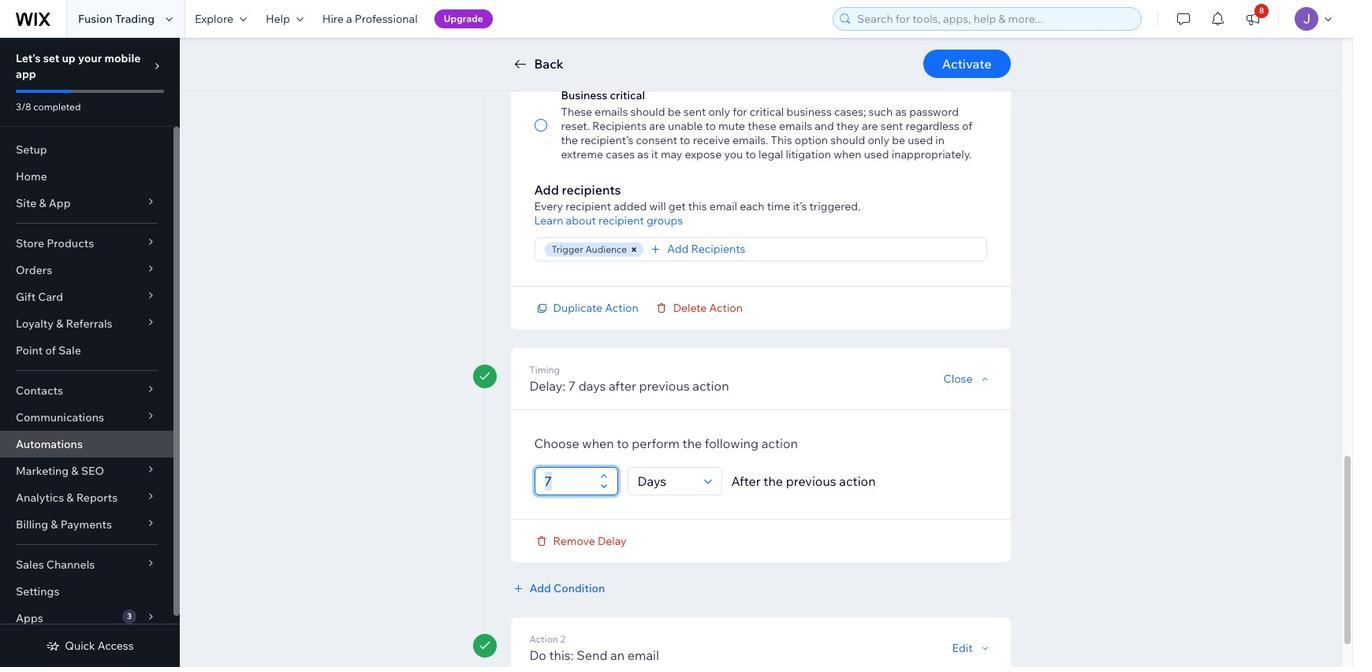 Task type: locate. For each thing, give the bounding box(es) containing it.
1 vertical spatial these
[[561, 105, 592, 119]]

0 horizontal spatial of
[[45, 344, 56, 358]]

2 vertical spatial recipients
[[691, 242, 746, 256]]

1 horizontal spatial be
[[892, 133, 905, 147]]

0 horizontal spatial action
[[693, 378, 729, 394]]

gift
[[16, 290, 36, 304]]

1 horizontal spatial such
[[869, 105, 893, 119]]

such right activities;
[[612, 40, 637, 54]]

2 these from the top
[[561, 105, 592, 119]]

1 horizontal spatial only
[[868, 133, 890, 147]]

these up back
[[561, 26, 592, 40]]

2 vertical spatial email
[[628, 648, 659, 664]]

are left unable
[[649, 119, 665, 133]]

should up consent
[[631, 105, 665, 119]]

after
[[609, 378, 636, 394]]

critical down notification
[[610, 88, 645, 103]]

1 vertical spatial only
[[868, 133, 890, 147]]

to right 'you'
[[746, 147, 756, 162]]

be left regardless
[[892, 133, 905, 147]]

orders button
[[0, 257, 173, 284]]

sale
[[58, 344, 81, 358]]

1 vertical spatial should
[[831, 133, 865, 147]]

in
[[936, 133, 945, 147]]

add inside the add recipients every recipient added will get this email each time it's triggered. learn about recipient groups
[[534, 182, 559, 198]]

0 horizontal spatial should
[[631, 105, 665, 119]]

this left email.
[[759, 54, 778, 69]]

of right in
[[962, 119, 973, 133]]

& left seo
[[71, 464, 79, 479]]

sales
[[16, 558, 44, 573]]

these inside these emails provide essential business information for customer transactions and activities; such as order confirmations. recipients who have muted the selected email notification topic will not receive this email.
[[561, 26, 592, 40]]

add down the groups on the top of page
[[667, 242, 689, 256]]

as left it
[[637, 147, 649, 162]]

do
[[530, 648, 546, 664]]

1 horizontal spatial are
[[862, 119, 878, 133]]

as left "order"
[[639, 40, 651, 54]]

action inside action 2 do this: send an email
[[530, 634, 558, 645]]

action right duplicate
[[605, 301, 639, 315]]

receive left emails.
[[693, 133, 730, 147]]

1 horizontal spatial will
[[681, 54, 698, 69]]

the right muted on the right of the page
[[904, 40, 921, 54]]

0 vertical spatial as
[[639, 40, 651, 54]]

2 horizontal spatial recipients
[[760, 40, 814, 54]]

1 vertical spatial of
[[45, 344, 56, 358]]

should down cases; in the right top of the page
[[831, 133, 865, 147]]

0 vertical spatial of
[[962, 119, 973, 133]]

2 vertical spatial action
[[839, 474, 876, 489]]

contacts
[[16, 384, 63, 398]]

1 vertical spatial add
[[667, 242, 689, 256]]

3
[[127, 612, 132, 622]]

0 vertical spatial recipients
[[760, 40, 814, 54]]

0 horizontal spatial only
[[708, 105, 730, 119]]

& for site
[[39, 196, 46, 211]]

0 vertical spatial receive
[[720, 54, 757, 69]]

email right an
[[628, 648, 659, 664]]

business up option
[[787, 105, 832, 119]]

for left "these"
[[733, 105, 747, 119]]

and left they
[[815, 119, 834, 133]]

when right choose
[[582, 436, 614, 451]]

mobile
[[104, 51, 141, 65]]

only right unable
[[708, 105, 730, 119]]

add for condition
[[530, 582, 551, 596]]

setup link
[[0, 136, 173, 163]]

emails up litigation
[[779, 119, 812, 133]]

are right they
[[862, 119, 878, 133]]

None field
[[633, 468, 699, 495]]

when inside "business critical these emails should be sent only for critical business cases; such as password reset. recipients are unable to mute these emails and they are sent regardless of the recipient's consent to receive emails. this option should only be used in extreme cases as it may expose you to legal litigation when used inappropriately."
[[834, 147, 862, 162]]

email inside action 2 do this: send an email
[[628, 648, 659, 664]]

for left the customer
[[830, 26, 845, 40]]

1 horizontal spatial when
[[834, 147, 862, 162]]

1 horizontal spatial action
[[762, 436, 798, 451]]

be up consent
[[668, 105, 681, 119]]

0 horizontal spatial will
[[649, 200, 666, 214]]

perform
[[632, 436, 680, 451]]

0 vertical spatial previous
[[639, 378, 690, 394]]

0 vertical spatial business
[[720, 26, 766, 40]]

close button
[[944, 372, 992, 386]]

send
[[577, 648, 608, 664]]

trading
[[115, 12, 155, 26]]

0 horizontal spatial be
[[668, 105, 681, 119]]

0 vertical spatial should
[[631, 105, 665, 119]]

back button
[[511, 54, 564, 73]]

email inside these emails provide essential business information for customer transactions and activities; such as order confirmations. recipients who have muted the selected email notification topic will not receive this email.
[[561, 54, 589, 69]]

0 horizontal spatial are
[[649, 119, 665, 133]]

business right essential
[[720, 26, 766, 40]]

point
[[16, 344, 43, 358]]

0 vertical spatial critical
[[610, 88, 645, 103]]

0 horizontal spatial this
[[688, 200, 707, 214]]

emails up notification
[[595, 26, 628, 40]]

such inside these emails provide essential business information for customer transactions and activities; such as order confirmations. recipients who have muted the selected email notification topic will not receive this email.
[[612, 40, 637, 54]]

7
[[568, 378, 576, 394]]

add left condition at the left of the page
[[530, 582, 551, 596]]

the right after
[[764, 474, 783, 489]]

0 horizontal spatial recipients
[[592, 119, 647, 133]]

reset.
[[561, 119, 590, 133]]

action
[[693, 378, 729, 394], [762, 436, 798, 451], [839, 474, 876, 489]]

1 horizontal spatial this
[[759, 54, 778, 69]]

1 horizontal spatial for
[[830, 26, 845, 40]]

cases
[[606, 147, 635, 162]]

email inside the add recipients every recipient added will get this email each time it's triggered. learn about recipient groups
[[710, 200, 737, 214]]

remove
[[553, 534, 595, 548]]

2 vertical spatial add
[[530, 582, 551, 596]]

recipients
[[760, 40, 814, 54], [592, 119, 647, 133], [691, 242, 746, 256]]

action right delete
[[709, 301, 743, 315]]

business inside these emails provide essential business information for customer transactions and activities; such as order confirmations. recipients who have muted the selected email notification topic will not receive this email.
[[720, 26, 766, 40]]

receive inside these emails provide essential business information for customer transactions and activities; such as order confirmations. recipients who have muted the selected email notification topic will not receive this email.
[[720, 54, 757, 69]]

sent left mute
[[684, 105, 706, 119]]

should
[[631, 105, 665, 119], [831, 133, 865, 147]]

1 vertical spatial action
[[762, 436, 798, 451]]

will left not
[[681, 54, 698, 69]]

1 vertical spatial previous
[[786, 474, 836, 489]]

0 vertical spatial and
[[965, 26, 984, 40]]

None number field
[[540, 468, 595, 495]]

used down cases; in the right top of the page
[[864, 147, 889, 162]]

these down business
[[561, 105, 592, 119]]

hire a professional link
[[313, 0, 427, 38]]

for inside "business critical these emails should be sent only for critical business cases; such as password reset. recipients are unable to mute these emails and they are sent regardless of the recipient's consent to receive emails. this option should only be used in extreme cases as it may expose you to legal litigation when used inappropriately."
[[733, 105, 747, 119]]

this inside the add recipients every recipient added will get this email each time it's triggered. learn about recipient groups
[[688, 200, 707, 214]]

& inside popup button
[[39, 196, 46, 211]]

1 horizontal spatial business
[[787, 105, 832, 119]]

it
[[651, 147, 658, 162]]

and up activate button
[[965, 26, 984, 40]]

store products button
[[0, 230, 173, 257]]

action up do
[[530, 634, 558, 645]]

days
[[579, 378, 606, 394]]

action for duplicate action
[[605, 301, 639, 315]]

completed
[[33, 101, 81, 113]]

1 vertical spatial when
[[582, 436, 614, 451]]

recipients inside "business critical these emails should be sent only for critical business cases; such as password reset. recipients are unable to mute these emails and they are sent regardless of the recipient's consent to receive emails. this option should only be used in extreme cases as it may expose you to legal litigation when used inappropriately."
[[592, 119, 647, 133]]

1 vertical spatial such
[[869, 105, 893, 119]]

1 horizontal spatial of
[[962, 119, 973, 133]]

business
[[561, 88, 607, 103]]

1 vertical spatial for
[[733, 105, 747, 119]]

& inside popup button
[[66, 491, 74, 505]]

add up every
[[534, 182, 559, 198]]

1 vertical spatial business
[[787, 105, 832, 119]]

critical up 'this'
[[750, 105, 784, 119]]

0 vertical spatial when
[[834, 147, 862, 162]]

& right billing
[[51, 518, 58, 532]]

of left sale
[[45, 344, 56, 358]]

0 horizontal spatial such
[[612, 40, 637, 54]]

get
[[669, 200, 686, 214]]

0 horizontal spatial for
[[733, 105, 747, 119]]

0 vertical spatial action
[[693, 378, 729, 394]]

2 horizontal spatial email
[[710, 200, 737, 214]]

0 horizontal spatial email
[[561, 54, 589, 69]]

email left the each
[[710, 200, 737, 214]]

recipients
[[562, 182, 621, 198]]

action inside timing delay: 7 days after previous action
[[693, 378, 729, 394]]

1 horizontal spatial should
[[831, 133, 865, 147]]

& inside popup button
[[56, 317, 63, 331]]

1 horizontal spatial and
[[965, 26, 984, 40]]

& right the site
[[39, 196, 46, 211]]

only right they
[[868, 133, 890, 147]]

add recipients
[[667, 242, 746, 256]]

0 vertical spatial email
[[561, 54, 589, 69]]

close
[[944, 372, 973, 386]]

when
[[834, 147, 862, 162], [582, 436, 614, 451]]

0 vertical spatial for
[[830, 26, 845, 40]]

0 horizontal spatial business
[[720, 26, 766, 40]]

analytics
[[16, 491, 64, 505]]

and
[[965, 26, 984, 40], [815, 119, 834, 133]]

gift card
[[16, 290, 63, 304]]

action 2 do this: send an email
[[530, 634, 659, 664]]

these
[[748, 119, 777, 133]]

app
[[49, 196, 71, 211]]

this right the get
[[688, 200, 707, 214]]

when down they
[[834, 147, 862, 162]]

will
[[681, 54, 698, 69], [649, 200, 666, 214]]

remove delay
[[553, 534, 627, 548]]

marketing & seo button
[[0, 458, 173, 485]]

edit
[[952, 642, 973, 656]]

site
[[16, 196, 36, 211]]

1 vertical spatial this
[[688, 200, 707, 214]]

1 vertical spatial receive
[[693, 133, 730, 147]]

edit button
[[952, 642, 992, 656]]

this inside these emails provide essential business information for customer transactions and activities; such as order confirmations. recipients who have muted the selected email notification topic will not receive this email.
[[759, 54, 778, 69]]

1 horizontal spatial action
[[605, 301, 639, 315]]

the inside "business critical these emails should be sent only for critical business cases; such as password reset. recipients are unable to mute these emails and they are sent regardless of the recipient's consent to receive emails. this option should only be used in extreme cases as it may expose you to legal litigation when used inappropriately."
[[561, 133, 578, 147]]

these emails provide essential business information for customer transactions and activities; such as order confirmations. recipients who have muted the selected email notification topic will not receive this email.
[[561, 26, 984, 69]]

email.
[[781, 54, 811, 69]]

such right cases; in the right top of the page
[[869, 105, 893, 119]]

0 horizontal spatial previous
[[639, 378, 690, 394]]

1 vertical spatial will
[[649, 200, 666, 214]]

0 vertical spatial these
[[561, 26, 592, 40]]

quick access
[[65, 640, 134, 654]]

such inside "business critical these emails should be sent only for critical business cases; such as password reset. recipients are unable to mute these emails and they are sent regardless of the recipient's consent to receive emails. this option should only be used in extreme cases as it may expose you to legal litigation when used inappropriately."
[[869, 105, 893, 119]]

recipients inside these emails provide essential business information for customer transactions and activities; such as order confirmations. recipients who have muted the selected email notification topic will not receive this email.
[[760, 40, 814, 54]]

fusion
[[78, 12, 113, 26]]

recipients left who
[[760, 40, 814, 54]]

1 horizontal spatial email
[[628, 648, 659, 664]]

0 vertical spatial this
[[759, 54, 778, 69]]

critical
[[610, 88, 645, 103], [750, 105, 784, 119]]

1 these from the top
[[561, 26, 592, 40]]

1 vertical spatial and
[[815, 119, 834, 133]]

email up business
[[561, 54, 589, 69]]

following
[[705, 436, 759, 451]]

upgrade
[[444, 13, 483, 24]]

the left recipient's
[[561, 133, 578, 147]]

0 horizontal spatial and
[[815, 119, 834, 133]]

0 horizontal spatial action
[[530, 634, 558, 645]]

add condition button
[[511, 582, 605, 596]]

2 vertical spatial as
[[637, 147, 649, 162]]

1 vertical spatial be
[[892, 133, 905, 147]]

0 vertical spatial will
[[681, 54, 698, 69]]

add condition
[[530, 582, 605, 596]]

recipients down the add recipients every recipient added will get this email each time it's triggered. learn about recipient groups
[[691, 242, 746, 256]]

settings link
[[0, 579, 173, 606]]

remove delay button
[[534, 534, 627, 548]]

your
[[78, 51, 102, 65]]

they
[[837, 119, 859, 133]]

used left in
[[908, 133, 933, 147]]

as left password
[[895, 105, 907, 119]]

trigger audience
[[552, 244, 627, 256]]

2 are from the left
[[862, 119, 878, 133]]

& right loyalty
[[56, 317, 63, 331]]

referrals
[[66, 317, 112, 331]]

8
[[1259, 6, 1264, 16]]

will left the get
[[649, 200, 666, 214]]

1 vertical spatial email
[[710, 200, 737, 214]]

help button
[[256, 0, 313, 38]]

upgrade button
[[434, 9, 493, 28]]

for inside these emails provide essential business information for customer transactions and activities; such as order confirmations. recipients who have muted the selected email notification topic will not receive this email.
[[830, 26, 845, 40]]

duplicate
[[553, 301, 603, 315]]

1 vertical spatial recipients
[[592, 119, 647, 133]]

the inside these emails provide essential business information for customer transactions and activities; such as order confirmations. recipients who have muted the selected email notification topic will not receive this email.
[[904, 40, 921, 54]]

0 vertical spatial add
[[534, 182, 559, 198]]

have
[[841, 40, 865, 54]]

& left reports
[[66, 491, 74, 505]]

billing & payments
[[16, 518, 112, 532]]

the right perform
[[683, 436, 702, 451]]

sent left regardless
[[881, 119, 903, 133]]

receive right not
[[720, 54, 757, 69]]

learn about recipient groups link
[[534, 214, 683, 228]]

1 vertical spatial critical
[[750, 105, 784, 119]]

Search for tools, apps, help & more... field
[[852, 8, 1136, 30]]

add recipients button
[[648, 242, 746, 256]]

0 vertical spatial such
[[612, 40, 637, 54]]

0 horizontal spatial critical
[[610, 88, 645, 103]]

recipients up cases
[[592, 119, 647, 133]]

timing
[[530, 364, 560, 376]]

2 horizontal spatial action
[[709, 301, 743, 315]]

1 horizontal spatial critical
[[750, 105, 784, 119]]

& for loyalty
[[56, 317, 63, 331]]

0 horizontal spatial when
[[582, 436, 614, 451]]

of inside sidebar "element"
[[45, 344, 56, 358]]

password
[[909, 105, 959, 119]]



Task type: vqa. For each thing, say whether or not it's contained in the screenshot.
SETTINGS on the left
yes



Task type: describe. For each thing, give the bounding box(es) containing it.
1 horizontal spatial sent
[[881, 119, 903, 133]]

0 horizontal spatial used
[[864, 147, 889, 162]]

activate button
[[923, 50, 1011, 78]]

duplicate action
[[553, 301, 639, 315]]

delay:
[[530, 378, 566, 394]]

these inside "business critical these emails should be sent only for critical business cases; such as password reset. recipients are unable to mute these emails and they are sent regardless of the recipient's consent to receive emails. this option should only be used in extreme cases as it may expose you to legal litigation when used inappropriately."
[[561, 105, 592, 119]]

sales channels button
[[0, 552, 173, 579]]

loyalty & referrals
[[16, 317, 112, 331]]

after the previous action
[[731, 474, 876, 489]]

this
[[771, 133, 792, 147]]

may
[[661, 147, 682, 162]]

action for delete action
[[709, 301, 743, 315]]

point of sale
[[16, 344, 81, 358]]

emails inside these emails provide essential business information for customer transactions and activities; such as order confirmations. recipients who have muted the selected email notification topic will not receive this email.
[[595, 26, 628, 40]]

quick access button
[[46, 640, 134, 654]]

1 horizontal spatial previous
[[786, 474, 836, 489]]

and inside "business critical these emails should be sent only for critical business cases; such as password reset. recipients are unable to mute these emails and they are sent regardless of the recipient's consent to receive emails. this option should only be used in extreme cases as it may expose you to legal litigation when used inappropriately."
[[815, 119, 834, 133]]

expose
[[685, 147, 722, 162]]

analytics & reports
[[16, 491, 118, 505]]

muted
[[867, 40, 901, 54]]

loyalty
[[16, 317, 54, 331]]

explore
[[195, 12, 233, 26]]

activate
[[942, 56, 992, 72]]

professional
[[355, 12, 418, 26]]

recipient up audience
[[599, 214, 644, 228]]

quick
[[65, 640, 95, 654]]

add for recipients
[[667, 242, 689, 256]]

setup
[[16, 143, 47, 157]]

set
[[43, 51, 59, 65]]

you
[[724, 147, 743, 162]]

condition
[[554, 582, 605, 596]]

activities;
[[561, 40, 610, 54]]

topic
[[652, 54, 678, 69]]

mute
[[718, 119, 745, 133]]

will inside these emails provide essential business information for customer transactions and activities; such as order confirmations. recipients who have muted the selected email notification topic will not receive this email.
[[681, 54, 698, 69]]

2 horizontal spatial action
[[839, 474, 876, 489]]

app
[[16, 67, 36, 81]]

receive inside "business critical these emails should be sent only for critical business cases; such as password reset. recipients are unable to mute these emails and they are sent regardless of the recipient's consent to receive emails. this option should only be used in extreme cases as it may expose you to legal litigation when used inappropriately."
[[693, 133, 730, 147]]

0 vertical spatial only
[[708, 105, 730, 119]]

home
[[16, 170, 47, 184]]

loyalty & referrals button
[[0, 311, 173, 338]]

channels
[[46, 558, 95, 573]]

products
[[47, 237, 94, 251]]

automations link
[[0, 431, 173, 458]]

orders
[[16, 263, 52, 278]]

extreme
[[561, 147, 603, 162]]

emails up recipient's
[[595, 105, 628, 119]]

apps
[[16, 612, 43, 626]]

settings
[[16, 585, 59, 599]]

0 horizontal spatial sent
[[684, 105, 706, 119]]

consent
[[636, 133, 677, 147]]

sales channels
[[16, 558, 95, 573]]

to left perform
[[617, 436, 629, 451]]

to left mute
[[705, 119, 716, 133]]

billing & payments button
[[0, 512, 173, 539]]

1 vertical spatial as
[[895, 105, 907, 119]]

about
[[566, 214, 596, 228]]

help
[[266, 12, 290, 26]]

as inside these emails provide essential business information for customer transactions and activities; such as order confirmations. recipients who have muted the selected email notification topic will not receive this email.
[[639, 40, 651, 54]]

point of sale link
[[0, 338, 173, 364]]

add for recipients
[[534, 182, 559, 198]]

1 horizontal spatial used
[[908, 133, 933, 147]]

sidebar element
[[0, 38, 180, 668]]

after
[[731, 474, 761, 489]]

to right consent
[[680, 133, 690, 147]]

selected
[[923, 40, 967, 54]]

litigation
[[786, 147, 831, 162]]

information
[[768, 26, 828, 40]]

a
[[346, 12, 352, 26]]

site & app button
[[0, 190, 173, 217]]

0 vertical spatial be
[[668, 105, 681, 119]]

automations
[[16, 438, 83, 452]]

inappropriately.
[[892, 147, 972, 162]]

card
[[38, 290, 63, 304]]

home link
[[0, 163, 173, 190]]

1 horizontal spatial recipients
[[691, 242, 746, 256]]

of inside "business critical these emails should be sent only for critical business cases; such as password reset. recipients are unable to mute these emails and they are sent regardless of the recipient's consent to receive emails. this option should only be used in extreme cases as it may expose you to legal litigation when used inappropriately."
[[962, 119, 973, 133]]

an
[[610, 648, 625, 664]]

business inside "business critical these emails should be sent only for critical business cases; such as password reset. recipients are unable to mute these emails and they are sent regardless of the recipient's consent to receive emails. this option should only be used in extreme cases as it may expose you to legal litigation when used inappropriately."
[[787, 105, 832, 119]]

this:
[[549, 648, 574, 664]]

added
[[614, 200, 647, 214]]

delete action
[[673, 301, 743, 315]]

each
[[740, 200, 765, 214]]

let's set up your mobile app
[[16, 51, 141, 81]]

access
[[98, 640, 134, 654]]

and inside these emails provide essential business information for customer transactions and activities; such as order confirmations. recipients who have muted the selected email notification topic will not receive this email.
[[965, 26, 984, 40]]

hire a professional
[[322, 12, 418, 26]]

emails.
[[733, 133, 768, 147]]

marketing & seo
[[16, 464, 104, 479]]

& for marketing
[[71, 464, 79, 479]]

contacts button
[[0, 378, 173, 405]]

option
[[795, 133, 828, 147]]

time
[[767, 200, 790, 214]]

timing delay: 7 days after previous action
[[530, 364, 729, 394]]

will inside the add recipients every recipient added will get this email each time it's triggered. learn about recipient groups
[[649, 200, 666, 214]]

& for billing
[[51, 518, 58, 532]]

action for choose when to perform the following action
[[762, 436, 798, 451]]

site & app
[[16, 196, 71, 211]]

previous inside timing delay: 7 days after previous action
[[639, 378, 690, 394]]

1 are from the left
[[649, 119, 665, 133]]

audience
[[585, 244, 627, 256]]

groups
[[647, 214, 683, 228]]

choose when to perform the following action
[[534, 436, 798, 451]]

add recipients every recipient added will get this email each time it's triggered. learn about recipient groups
[[534, 182, 861, 228]]

recipient down recipients
[[566, 200, 611, 214]]

triggered.
[[810, 200, 861, 214]]

essential
[[672, 26, 718, 40]]

learn
[[534, 214, 563, 228]]

& for analytics
[[66, 491, 74, 505]]

store
[[16, 237, 44, 251]]

action for timing delay: 7 days after previous action
[[693, 378, 729, 394]]

billing
[[16, 518, 48, 532]]

not
[[700, 54, 717, 69]]

hire
[[322, 12, 344, 26]]

communications button
[[0, 405, 173, 431]]

unable
[[668, 119, 703, 133]]

communications
[[16, 411, 104, 425]]



